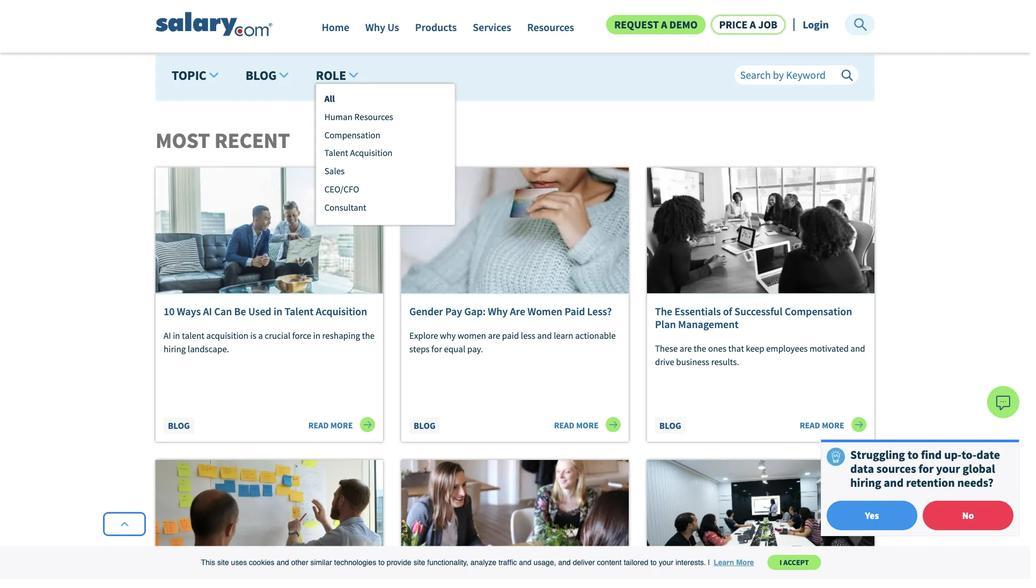 Task type: locate. For each thing, give the bounding box(es) containing it.
2 read more from the left
[[554, 421, 601, 431]]

consultant
[[325, 202, 367, 213]]

human resources
[[325, 111, 394, 122]]

0 horizontal spatial read
[[309, 421, 329, 431]]

read
[[309, 421, 329, 431], [554, 421, 575, 431], [800, 421, 821, 431]]

2 arrow right image from the left
[[852, 418, 867, 433]]

find
[[922, 448, 943, 462]]

0 vertical spatial the
[[362, 330, 375, 341]]

and inside explore why women are paid less and learn actionable steps for equal pay.
[[538, 330, 552, 341]]

hiring inside ai in talent acquisition is a crucial force in reshaping the hiring landscape.
[[164, 344, 186, 355]]

0 horizontal spatial ai
[[164, 330, 171, 341]]

blog for 10 ways ai can be used in talent acquisition
[[168, 420, 190, 432]]

2 read more link from the left
[[554, 418, 621, 433]]

acquisition down human resources
[[350, 147, 393, 159]]

1 horizontal spatial the
[[694, 343, 707, 354]]

i accept button
[[768, 556, 822, 571]]

of
[[724, 305, 733, 319]]

gender
[[410, 305, 443, 319]]

resources
[[528, 20, 575, 34], [355, 111, 394, 122]]

to left provide
[[379, 559, 385, 568]]

compensation
[[325, 129, 381, 141], [785, 305, 853, 319]]

why
[[440, 330, 456, 341]]

0 horizontal spatial hiring
[[164, 344, 186, 355]]

more inside cookieconsent dialog
[[737, 559, 755, 568]]

2 horizontal spatial to
[[908, 448, 919, 462]]

compensation reinvented: inspiring new employee plans image
[[648, 461, 875, 580]]

0 vertical spatial ai
[[203, 305, 212, 319]]

0 horizontal spatial compensation
[[325, 129, 381, 141]]

1 horizontal spatial arrow right image
[[852, 418, 867, 433]]

0 horizontal spatial are
[[488, 330, 501, 341]]

compensation up talent acquisition
[[325, 129, 381, 141]]

for right sources
[[919, 462, 934, 477]]

talent
[[325, 147, 348, 159], [285, 305, 314, 319]]

0 horizontal spatial read more
[[309, 421, 355, 431]]

10 ways ai can be used in talent acquisition image
[[156, 168, 383, 295]]

a for demo
[[662, 18, 668, 31]]

site right this
[[217, 559, 229, 568]]

a right is
[[258, 330, 263, 341]]

data
[[851, 462, 875, 477]]

women
[[458, 330, 487, 341]]

2 horizontal spatial read more link
[[800, 418, 867, 433]]

0 vertical spatial for
[[432, 344, 442, 355]]

Search by Keyword search field
[[735, 66, 859, 85]]

are left paid
[[488, 330, 501, 341]]

global
[[963, 462, 996, 477]]

results.
[[712, 357, 740, 368]]

talent up force
[[285, 305, 314, 319]]

talent
[[182, 330, 205, 341]]

and right the motivated
[[851, 343, 866, 354]]

the up business
[[694, 343, 707, 354]]

1 read more link from the left
[[309, 418, 375, 433]]

0 vertical spatial are
[[488, 330, 501, 341]]

acquisition up reshaping
[[316, 305, 368, 319]]

to left find
[[908, 448, 919, 462]]

to inside struggling to find up-to-date data sources for your global hiring and retention needs?
[[908, 448, 919, 462]]

1 vertical spatial hiring
[[851, 476, 882, 491]]

role
[[316, 67, 347, 83]]

i
[[780, 559, 782, 568]]

your
[[937, 462, 961, 477], [659, 559, 674, 568]]

a left demo
[[662, 18, 668, 31]]

0 horizontal spatial talent
[[285, 305, 314, 319]]

0 vertical spatial talent
[[325, 147, 348, 159]]

equal
[[444, 344, 466, 355]]

your left "interests."
[[659, 559, 674, 568]]

ai left can
[[203, 305, 212, 319]]

why left are
[[488, 305, 508, 319]]

2 site from the left
[[414, 559, 425, 568]]

is
[[250, 330, 257, 341]]

0 horizontal spatial for
[[432, 344, 442, 355]]

most
[[156, 127, 210, 154]]

arrow right image
[[360, 418, 375, 433], [852, 418, 867, 433]]

in right used
[[274, 305, 283, 319]]

hiring down struggling
[[851, 476, 882, 491]]

usage,
[[534, 559, 557, 568]]

provide
[[387, 559, 412, 568]]

0 horizontal spatial the
[[362, 330, 375, 341]]

gap:
[[465, 305, 486, 319]]

login link
[[803, 18, 830, 31]]

0 horizontal spatial read more link
[[309, 418, 375, 433]]

blog
[[246, 67, 277, 83], [168, 420, 190, 432], [414, 420, 436, 432], [660, 420, 682, 432]]

1 horizontal spatial resources
[[528, 20, 575, 34]]

1 vertical spatial why
[[488, 305, 508, 319]]

in right force
[[313, 330, 321, 341]]

employees
[[767, 343, 808, 354]]

1 horizontal spatial are
[[680, 343, 692, 354]]

why left the us
[[366, 20, 386, 34]]

0 horizontal spatial why
[[366, 20, 386, 34]]

compensation up the motivated
[[785, 305, 853, 319]]

in left talent
[[173, 330, 180, 341]]

1 arrow right image from the left
[[360, 418, 375, 433]]

the right reshaping
[[362, 330, 375, 341]]

1 horizontal spatial a
[[662, 18, 668, 31]]

and down struggling
[[885, 476, 904, 491]]

are up business
[[680, 343, 692, 354]]

1 vertical spatial are
[[680, 343, 692, 354]]

hiring inside struggling to find up-to-date data sources for your global hiring and retention needs?
[[851, 476, 882, 491]]

1 horizontal spatial to
[[651, 559, 657, 568]]

more for 10 ways ai can be used in talent acquisition
[[331, 421, 353, 431]]

why us link
[[366, 20, 399, 39]]

ai down 10 at bottom
[[164, 330, 171, 341]]

login
[[803, 18, 830, 31]]

1 vertical spatial the
[[694, 343, 707, 354]]

why
[[366, 20, 386, 34], [488, 305, 508, 319]]

the
[[362, 330, 375, 341], [694, 343, 707, 354]]

pay.
[[468, 344, 483, 355]]

ai inside ai in talent acquisition is a crucial force in reshaping the hiring landscape.
[[164, 330, 171, 341]]

talent up sales
[[325, 147, 348, 159]]

successful
[[735, 305, 783, 319]]

and left other
[[277, 559, 289, 568]]

cookies
[[249, 559, 275, 568]]

compensation inside the essentials of successful compensation plan management
[[785, 305, 853, 319]]

site right provide
[[414, 559, 425, 568]]

keep
[[746, 343, 765, 354]]

1 site from the left
[[217, 559, 229, 568]]

the inside ai in talent acquisition is a crucial force in reshaping the hiring landscape.
[[362, 330, 375, 341]]

1 horizontal spatial read
[[554, 421, 575, 431]]

salary.com image
[[156, 12, 273, 37]]

1 vertical spatial ai
[[164, 330, 171, 341]]

0 horizontal spatial your
[[659, 559, 674, 568]]

and right 'less'
[[538, 330, 552, 341]]

a left job
[[750, 18, 757, 31]]

ai
[[203, 305, 212, 319], [164, 330, 171, 341]]

2 horizontal spatial a
[[750, 18, 757, 31]]

other
[[291, 559, 308, 568]]

2 horizontal spatial in
[[313, 330, 321, 341]]

ceo/cfo
[[325, 184, 359, 195]]

read more link for less?
[[554, 418, 621, 433]]

1 read from the left
[[309, 421, 329, 431]]

yes
[[866, 510, 880, 522]]

learn
[[554, 330, 574, 341]]

and left "deliver"
[[559, 559, 571, 568]]

read for talent
[[309, 421, 329, 431]]

1 horizontal spatial compensation
[[785, 305, 853, 319]]

2 horizontal spatial read
[[800, 421, 821, 431]]

None search field
[[735, 66, 859, 83]]

for right the "steps"
[[432, 344, 442, 355]]

0 vertical spatial hiring
[[164, 344, 186, 355]]

1 horizontal spatial read more link
[[554, 418, 621, 433]]

the
[[656, 305, 673, 319]]

1 vertical spatial compensation
[[785, 305, 853, 319]]

hiring down talent
[[164, 344, 186, 355]]

your left to-
[[937, 462, 961, 477]]

management
[[679, 318, 739, 331]]

accept
[[784, 559, 810, 568]]

job
[[759, 18, 778, 31]]

0 vertical spatial your
[[937, 462, 961, 477]]

for inside explore why women are paid less and learn actionable steps for equal pay.
[[432, 344, 442, 355]]

that
[[729, 343, 745, 354]]

needs?
[[958, 476, 994, 491]]

1 horizontal spatial talent
[[325, 147, 348, 159]]

0 vertical spatial resources
[[528, 20, 575, 34]]

steps
[[410, 344, 430, 355]]

1 horizontal spatial your
[[937, 462, 961, 477]]

for
[[432, 344, 442, 355], [919, 462, 934, 477]]

1 vertical spatial talent
[[285, 305, 314, 319]]

struggling to find up-to-date data sources for your global hiring and retention needs? document
[[821, 440, 1020, 537]]

1 horizontal spatial hiring
[[851, 476, 882, 491]]

1 vertical spatial for
[[919, 462, 934, 477]]

read for less?
[[554, 421, 575, 431]]

1 horizontal spatial ai
[[203, 305, 212, 319]]

search image
[[842, 69, 854, 81]]

actionable
[[576, 330, 616, 341]]

are
[[510, 305, 526, 319]]

products link
[[415, 20, 457, 39]]

your inside struggling to find up-to-date data sources for your global hiring and retention needs?
[[937, 462, 961, 477]]

and right traffic
[[519, 559, 532, 568]]

0 horizontal spatial a
[[258, 330, 263, 341]]

more for gender pay gap: why are women paid less?
[[577, 421, 599, 431]]

1 horizontal spatial read more
[[554, 421, 601, 431]]

arrow right image for 10 ways ai can be used in talent acquisition
[[360, 418, 375, 433]]

2 read from the left
[[554, 421, 575, 431]]

to right tailored
[[651, 559, 657, 568]]

0 horizontal spatial resources
[[355, 111, 394, 122]]

in
[[274, 305, 283, 319], [173, 330, 180, 341], [313, 330, 321, 341]]

to-
[[962, 448, 977, 462]]

request
[[615, 18, 659, 31]]

1 vertical spatial your
[[659, 559, 674, 568]]

2 horizontal spatial read more
[[800, 421, 847, 431]]

|
[[709, 559, 711, 568]]

to
[[908, 448, 919, 462], [379, 559, 385, 568], [651, 559, 657, 568]]

hiring for ai in talent acquisition is a crucial force in reshaping the hiring landscape.
[[164, 344, 186, 355]]

0 horizontal spatial site
[[217, 559, 229, 568]]

0 horizontal spatial arrow right image
[[360, 418, 375, 433]]

be
[[234, 305, 246, 319]]

resources link
[[528, 20, 575, 39]]

1 horizontal spatial for
[[919, 462, 934, 477]]

a
[[662, 18, 668, 31], [750, 18, 757, 31], [258, 330, 263, 341]]

and
[[538, 330, 552, 341], [851, 343, 866, 354], [885, 476, 904, 491], [277, 559, 289, 568], [519, 559, 532, 568], [559, 559, 571, 568]]

1 horizontal spatial site
[[414, 559, 425, 568]]

drive
[[656, 357, 675, 368]]

gender pay gap: why are women paid less? image
[[402, 168, 629, 295]]

1 read more from the left
[[309, 421, 355, 431]]

technologies
[[334, 559, 377, 568]]



Task type: describe. For each thing, give the bounding box(es) containing it.
10 ways ai can be used in talent acquisition link
[[164, 305, 375, 319]]

products
[[415, 20, 457, 34]]

more for the essentials of successful compensation plan management
[[823, 421, 845, 431]]

efficiency and fairness: benefits of a compensation planning tool image
[[156, 461, 383, 580]]

10 ways ai can be used in talent acquisition
[[164, 305, 368, 319]]

yes button
[[827, 501, 918, 531]]

a for job
[[750, 18, 757, 31]]

up-
[[945, 448, 962, 462]]

the inside "these are the ones that keep employees motivated and drive business results."
[[694, 343, 707, 354]]

3 read more from the left
[[800, 421, 847, 431]]

analyze
[[471, 559, 497, 568]]

content
[[598, 559, 622, 568]]

no
[[963, 510, 975, 522]]

cookieconsent dialog
[[0, 547, 1031, 580]]

sources
[[877, 462, 917, 477]]

1 vertical spatial resources
[[355, 111, 394, 122]]

read more link for talent
[[309, 418, 375, 433]]

functionality,
[[428, 559, 469, 568]]

a inside ai in talent acquisition is a crucial force in reshaping the hiring landscape.
[[258, 330, 263, 341]]

demo
[[670, 18, 698, 31]]

blog for gender pay gap: why are women paid less?
[[414, 420, 436, 432]]

and inside struggling to find up-to-date data sources for your global hiring and retention needs?
[[885, 476, 904, 491]]

this site uses cookies and other similar technologies to provide site functionality, analyze traffic and usage, and deliver content tailored to your interests. | learn more
[[201, 559, 755, 568]]

blog for the essentials of successful compensation plan management
[[660, 420, 682, 432]]

explore
[[410, 330, 438, 341]]

arrow right image for the essentials of successful compensation plan management
[[852, 418, 867, 433]]

read more for less?
[[554, 421, 601, 431]]

tailored
[[624, 559, 649, 568]]

paid
[[502, 330, 519, 341]]

services link
[[473, 20, 512, 39]]

learn more button
[[713, 555, 756, 571]]

learn
[[714, 559, 735, 568]]

struggling
[[851, 448, 906, 462]]

plan
[[656, 318, 676, 331]]

request a demo
[[615, 18, 698, 31]]

similar
[[311, 559, 332, 568]]

gender pay gap: why are women paid less?
[[410, 305, 612, 319]]

1 vertical spatial acquisition
[[316, 305, 368, 319]]

price a job link
[[712, 15, 786, 34]]

3 read more link from the left
[[800, 418, 867, 433]]

ways
[[177, 305, 201, 319]]

0 horizontal spatial in
[[173, 330, 180, 341]]

paid
[[565, 305, 586, 319]]

i accept
[[780, 559, 810, 568]]

the essentials of successful compensation plan management| salary.com image
[[648, 168, 875, 295]]

less?
[[588, 305, 612, 319]]

the essentials of successful compensation plan management
[[656, 305, 853, 331]]

home
[[322, 20, 350, 34]]

can
[[214, 305, 232, 319]]

why us
[[366, 20, 399, 34]]

0 vertical spatial why
[[366, 20, 386, 34]]

ai recruitment tools: what you need to know image
[[402, 461, 629, 580]]

recent
[[215, 127, 290, 154]]

uses
[[231, 559, 247, 568]]

are inside "these are the ones that keep employees motivated and drive business results."
[[680, 343, 692, 354]]

for inside struggling to find up-to-date data sources for your global hiring and retention needs?
[[919, 462, 934, 477]]

deliver
[[573, 559, 595, 568]]

explore why women are paid less and learn actionable steps for equal pay.
[[410, 330, 616, 355]]

gender pay gap: why are women paid less? link
[[410, 305, 621, 319]]

services
[[473, 20, 512, 34]]

hiring for struggling to find up-to-date data sources for your global hiring and retention needs?
[[851, 476, 882, 491]]

force
[[292, 330, 312, 341]]

0 vertical spatial acquisition
[[350, 147, 393, 159]]

talent acquisition
[[325, 147, 393, 159]]

1 horizontal spatial why
[[488, 305, 508, 319]]

3 read from the left
[[800, 421, 821, 431]]

arrow right image
[[606, 418, 621, 433]]

this
[[201, 559, 215, 568]]

pay
[[446, 305, 462, 319]]

10
[[164, 305, 175, 319]]

and inside "these are the ones that keep employees motivated and drive business results."
[[851, 343, 866, 354]]

search image
[[854, 17, 869, 32]]

no button
[[924, 501, 1014, 531]]

are inside explore why women are paid less and learn actionable steps for equal pay.
[[488, 330, 501, 341]]

interests.
[[676, 559, 707, 568]]

crucial
[[265, 330, 291, 341]]

motivated
[[810, 343, 849, 354]]

retention
[[907, 476, 956, 491]]

essentials
[[675, 305, 721, 319]]

home link
[[322, 20, 350, 39]]

human
[[325, 111, 353, 122]]

most recent
[[156, 127, 290, 154]]

these are the ones that keep employees motivated and drive business results.
[[656, 343, 866, 368]]

0 vertical spatial compensation
[[325, 129, 381, 141]]

acquisition
[[206, 330, 249, 341]]

topic
[[172, 67, 207, 83]]

0 horizontal spatial to
[[379, 559, 385, 568]]

these
[[656, 343, 678, 354]]

all
[[325, 93, 335, 104]]

women
[[528, 305, 563, 319]]

us
[[388, 20, 399, 34]]

1 horizontal spatial in
[[274, 305, 283, 319]]

business
[[677, 357, 710, 368]]

ai in talent acquisition is a crucial force in reshaping the hiring landscape.
[[164, 330, 375, 355]]

used
[[248, 305, 272, 319]]

date
[[977, 448, 1001, 462]]

your inside cookieconsent dialog
[[659, 559, 674, 568]]

sales
[[325, 166, 345, 177]]

read more for talent
[[309, 421, 355, 431]]



Task type: vqa. For each thing, say whether or not it's contained in the screenshot.
Buyer's
no



